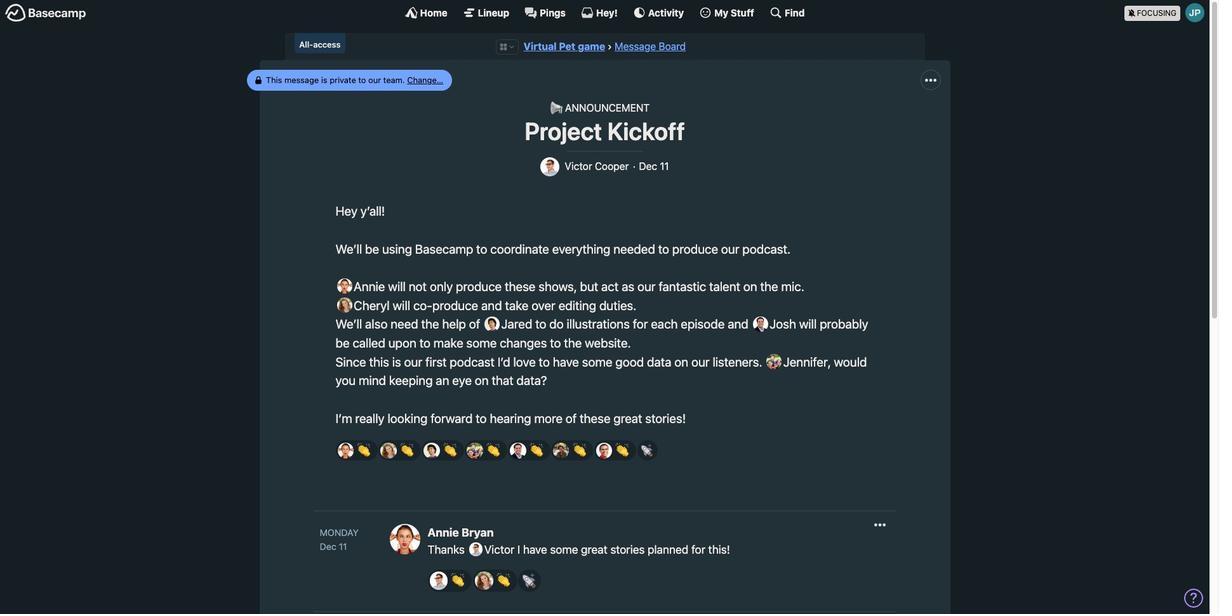 Task type: vqa. For each thing, say whether or not it's contained in the screenshot.
Annie Bryan image inside Annie B. boosted the message with '👏' element 👏
yes



Task type: describe. For each thing, give the bounding box(es) containing it.
jennifer
[[781, 355, 828, 370]]

1 horizontal spatial these
[[580, 411, 611, 426]]

virtual
[[524, 41, 557, 52]]

eye
[[452, 374, 472, 388]]

find button
[[770, 6, 805, 19]]

of inside the will co-produce and take over editing duties. we'll also need the help of
[[469, 317, 480, 332]]

project
[[525, 117, 603, 145]]

my
[[715, 7, 729, 18]]

nicole katz image
[[553, 443, 569, 459]]

on inside will probably be called upon to make some changes to the website. since this is our first podcast i'd love to have               some good data on our listeners.
[[675, 355, 689, 370]]

1 vertical spatial for
[[692, 544, 706, 557]]

monday element
[[320, 527, 359, 540]]

monday link
[[320, 527, 377, 540]]

looking
[[388, 411, 428, 426]]

jared d. boosted the message with '👏' element
[[422, 441, 464, 461]]

hey! button
[[581, 6, 618, 19]]

cheryl w. boosted the comment with '👏' element
[[473, 570, 517, 593]]

keeping
[[389, 374, 433, 388]]

1 horizontal spatial victor cooper image
[[469, 543, 483, 557]]

i have some great stories planned for this!
[[515, 544, 730, 557]]

fantastic
[[659, 279, 706, 294]]

hearing
[[490, 411, 531, 426]]

josh fiske image
[[510, 443, 526, 459]]

virtual pet game
[[524, 41, 605, 52]]

announcement
[[565, 102, 650, 114]]

to up first
[[420, 336, 431, 351]]

everything
[[552, 242, 611, 256]]

our up keeping
[[404, 355, 423, 370]]

basecamp
[[415, 242, 473, 256]]

love
[[514, 355, 536, 370]]

0 horizontal spatial is
[[321, 75, 328, 85]]

mic.
[[782, 279, 805, 294]]

1 vertical spatial great
[[581, 544, 608, 557]]

will for co-
[[393, 298, 410, 313]]

cheryl w. boosted the message with '👏' element
[[379, 441, 421, 461]]

👏 for 'jared d. boosted the message with '👏'' element
[[443, 444, 457, 458]]

1 horizontal spatial jared davis image
[[485, 317, 500, 332]]

annie bryan image inside annie b. boosted the message with '👏' element
[[338, 443, 354, 459]]

act
[[602, 279, 619, 294]]

lineup
[[478, 7, 510, 18]]

2 horizontal spatial the
[[761, 279, 779, 294]]

will for not
[[388, 279, 406, 294]]

to right basecamp
[[477, 242, 488, 256]]

0 vertical spatial produce
[[673, 242, 718, 256]]

this message is private to our team. change…
[[266, 75, 444, 85]]

really
[[355, 411, 385, 426]]

will not only produce these shows, but act as our fantastic talent on the mic.
[[385, 279, 805, 294]]

not
[[409, 279, 427, 294]]

josh fiske image
[[753, 317, 768, 332]]

good
[[616, 355, 644, 370]]

y'all!
[[361, 204, 385, 219]]

changes
[[500, 336, 547, 351]]

each
[[651, 317, 678, 332]]

to left hearing at left
[[476, 411, 487, 426]]

pings
[[540, 7, 566, 18]]

hey!
[[596, 7, 618, 18]]

home
[[420, 7, 448, 18]]

annie bryan
[[428, 527, 494, 540]]

jared
[[498, 317, 533, 332]]

jared davis image inside 'jared d. boosted the message with '👏'' element
[[424, 443, 440, 459]]

do
[[550, 317, 564, 332]]

we'll inside the will co-produce and take over editing duties. we'll also need the help of
[[336, 317, 362, 332]]

annie for annie
[[351, 279, 385, 294]]

› message board
[[608, 41, 686, 52]]

probably
[[820, 317, 869, 332]]

listeners.
[[713, 355, 763, 370]]

but
[[580, 279, 599, 294]]

stories!
[[646, 411, 686, 426]]

since
[[336, 355, 366, 370]]

our left team. on the left top of the page
[[369, 75, 381, 85]]

breadcrumb element
[[285, 33, 925, 61]]

private
[[330, 75, 356, 85]]

cheryl walters image inside the cheryl w. boosted the comment with '👏' element
[[475, 572, 493, 591]]

›
[[608, 41, 612, 52]]

will for probably
[[800, 317, 817, 332]]

make
[[434, 336, 464, 351]]

📢 announcement project kickoff
[[525, 102, 685, 145]]

you
[[336, 374, 356, 388]]

victor cooper
[[565, 161, 629, 172]]

illustrations
[[567, 317, 630, 332]]

1 we'll from the top
[[336, 242, 362, 256]]

dec inside monday dec 11
[[320, 542, 336, 552]]

1 vertical spatial produce
[[456, 279, 502, 294]]

0 vertical spatial on
[[744, 279, 758, 294]]

co-
[[413, 298, 433, 313]]

1 vertical spatial have
[[523, 544, 547, 557]]

annie bryan image
[[390, 525, 420, 555]]

hey
[[336, 204, 358, 219]]

dec 11
[[639, 161, 669, 172]]

will co-produce and take over editing duties. we'll also need the help of
[[336, 298, 637, 332]]

help
[[442, 317, 466, 332]]

0 vertical spatial annie bryan image
[[337, 279, 352, 294]]

change… link
[[407, 75, 444, 85]]

mind
[[359, 374, 386, 388]]

1 horizontal spatial some
[[550, 544, 578, 557]]

i'm
[[336, 411, 352, 426]]

, would you mind keeping an eye on that data?
[[336, 355, 867, 388]]

will probably be called upon to make some changes to the website. since this is our first podcast i'd love to have               some good data on our listeners.
[[336, 317, 869, 370]]

message
[[615, 41, 656, 52]]

only
[[430, 279, 453, 294]]

activity
[[648, 7, 684, 18]]

victor cooper image for thanks
[[430, 572, 448, 591]]

bryan
[[462, 527, 494, 540]]

pings button
[[525, 6, 566, 19]]

home link
[[405, 6, 448, 19]]

monday
[[320, 528, 359, 539]]

i'm really looking forward to hearing more of these great stories!
[[336, 411, 686, 426]]

my stuff
[[715, 7, 755, 18]]

victor for victor
[[482, 544, 515, 557]]

👏 for "cheryl w. boosted the message with '👏'" element
[[400, 444, 414, 458]]

duties.
[[600, 298, 637, 313]]

victor for victor cooper
[[565, 161, 592, 172]]

dec 11 link
[[320, 540, 377, 554]]



Task type: locate. For each thing, give the bounding box(es) containing it.
pet
[[559, 41, 576, 52]]

our left listeners.
[[692, 355, 710, 370]]

0 horizontal spatial for
[[633, 317, 648, 332]]

0 vertical spatial 11
[[660, 161, 669, 172]]

shows,
[[539, 279, 577, 294]]

is left private on the left of page
[[321, 75, 328, 85]]

upon
[[389, 336, 417, 351]]

1 vertical spatial be
[[336, 336, 350, 351]]

2 vertical spatial victor cooper image
[[430, 572, 448, 591]]

activity link
[[633, 6, 684, 19]]

👏 right steve marsh icon
[[616, 444, 630, 458]]

have down do
[[553, 355, 579, 370]]

jared davis image right "cheryl w. boosted the message with '👏'" element
[[424, 443, 440, 459]]

more
[[535, 411, 563, 426]]

1 horizontal spatial 11
[[660, 161, 669, 172]]

on right eye
[[475, 374, 489, 388]]

and
[[482, 298, 502, 313], [728, 317, 749, 332]]

will
[[388, 279, 406, 294], [393, 298, 410, 313], [800, 317, 817, 332]]

this!
[[709, 544, 730, 557]]

annie
[[351, 279, 385, 294], [428, 527, 459, 540]]

1 vertical spatial we'll
[[336, 317, 362, 332]]

to right needed
[[659, 242, 670, 256]]

1 vertical spatial jared davis image
[[424, 443, 440, 459]]

0 vertical spatial is
[[321, 75, 328, 85]]

annie b. boosted the message with '👏' element
[[336, 441, 378, 461]]

👏 for nicole k. boosted the message with '👏' element at the bottom left of page
[[573, 444, 587, 458]]

produce
[[673, 242, 718, 256], [456, 279, 502, 294], [433, 298, 478, 313]]

annie up cheryl
[[351, 279, 385, 294]]

jennifer y. boosted the message with '👏' element
[[465, 441, 507, 461]]

annie bryan image
[[337, 279, 352, 294], [338, 443, 354, 459]]

using
[[382, 242, 412, 256]]

will inside the will co-produce and take over editing duties. we'll also need the help of
[[393, 298, 410, 313]]

11 down monday element
[[339, 542, 347, 552]]

0 horizontal spatial jared davis image
[[424, 443, 440, 459]]

11 inside monday dec 11
[[339, 542, 347, 552]]

produce inside the will co-produce and take over editing duties. we'll also need the help of
[[433, 298, 478, 313]]

to down do
[[550, 336, 561, 351]]

1 horizontal spatial dec 11 element
[[639, 161, 669, 173]]

0 horizontal spatial of
[[469, 317, 480, 332]]

victor left i
[[482, 544, 515, 557]]

needed
[[614, 242, 656, 256]]

our
[[369, 75, 381, 85], [722, 242, 740, 256], [638, 279, 656, 294], [404, 355, 423, 370], [692, 355, 710, 370]]

for left each
[[633, 317, 648, 332]]

will up the need
[[393, 298, 410, 313]]

dec 11 element down monday element
[[320, 542, 347, 552]]

0 vertical spatial be
[[365, 242, 379, 256]]

on right data at the bottom
[[675, 355, 689, 370]]

0 vertical spatial we'll
[[336, 242, 362, 256]]

to do illustrations for each episode and
[[533, 317, 752, 332]]

josh f. boosted the message with '👏' element
[[508, 441, 550, 461]]

1 vertical spatial is
[[392, 355, 401, 370]]

some right i
[[550, 544, 578, 557]]

that
[[492, 374, 514, 388]]

0 vertical spatial have
[[553, 355, 579, 370]]

1 vertical spatial of
[[566, 411, 577, 426]]

over
[[532, 298, 556, 313]]

is
[[321, 75, 328, 85], [392, 355, 401, 370]]

the inside will probably be called upon to make some changes to the website. since this is our first podcast i'd love to have               some good data on our listeners.
[[564, 336, 582, 351]]

victor cooper image
[[541, 158, 560, 177], [469, 543, 483, 557], [430, 572, 448, 591]]

i'd
[[498, 355, 511, 370]]

main element
[[0, 0, 1210, 25]]

would
[[834, 355, 867, 370]]

all-access
[[299, 39, 341, 50]]

1 horizontal spatial is
[[392, 355, 401, 370]]

victor c. boosted the comment with '👏' element
[[428, 570, 472, 593]]

change…
[[407, 75, 444, 85]]

this
[[369, 355, 389, 370]]

victor cooper image down thanks
[[430, 572, 448, 591]]

1 horizontal spatial cheryl walters image
[[475, 572, 493, 591]]

1 horizontal spatial have
[[553, 355, 579, 370]]

victor left cooper
[[565, 161, 592, 172]]

stories
[[611, 544, 645, 557]]

jennifer young image
[[767, 355, 782, 370], [467, 443, 483, 459]]

great up steve m. boosted the message with '👏' element
[[614, 411, 643, 426]]

1 horizontal spatial annie
[[428, 527, 459, 540]]

produce up fantastic
[[673, 242, 718, 256]]

steve marsh image
[[596, 443, 613, 459]]

will right josh
[[800, 317, 817, 332]]

data?
[[517, 374, 547, 388]]

0 vertical spatial annie
[[351, 279, 385, 294]]

is right this on the bottom left
[[392, 355, 401, 370]]

victor cooper image for project kickoff
[[541, 158, 560, 177]]

1 vertical spatial victor
[[482, 544, 515, 557]]

be inside will probably be called upon to make some changes to the website. since this is our first podcast i'd love to have               some good data on our listeners.
[[336, 336, 350, 351]]

victor cooper image inside victor c. boosted the comment with '👏' element
[[430, 572, 448, 591]]

0 vertical spatial great
[[614, 411, 643, 426]]

,
[[828, 355, 831, 370]]

our left podcast. at the right top of page
[[722, 242, 740, 256]]

0 horizontal spatial dec 11 element
[[320, 542, 347, 552]]

editing
[[559, 298, 597, 313]]

jennifer young image right listeners.
[[767, 355, 782, 370]]

2 vertical spatial produce
[[433, 298, 478, 313]]

the inside the will co-produce and take over editing duties. we'll also need the help of
[[422, 317, 439, 332]]

dec 11 element
[[639, 161, 669, 173], [320, 542, 347, 552]]

focusing
[[1138, 8, 1177, 17]]

1 vertical spatial dec
[[320, 542, 336, 552]]

will inside will probably be called upon to make some changes to the website. since this is our first podcast i'd love to have               some good data on our listeners.
[[800, 317, 817, 332]]

first
[[426, 355, 447, 370]]

we'll be using basecamp to coordinate everything needed to produce our podcast.
[[336, 242, 791, 256]]

1 vertical spatial dec 11 element
[[320, 542, 347, 552]]

data
[[647, 355, 672, 370]]

and left josh fiske image
[[728, 317, 749, 332]]

and left take
[[482, 298, 502, 313]]

our right the as
[[638, 279, 656, 294]]

0 horizontal spatial on
[[475, 374, 489, 388]]

also
[[365, 317, 388, 332]]

1 vertical spatial will
[[393, 298, 410, 313]]

👏 for annie b. boosted the message with '👏' element
[[357, 444, 371, 458]]

dec down monday element
[[320, 542, 336, 552]]

1 vertical spatial and
[[728, 317, 749, 332]]

dec
[[639, 161, 658, 172], [320, 542, 336, 552]]

victor cooper image down bryan
[[469, 543, 483, 557]]

0 vertical spatial will
[[388, 279, 406, 294]]

some up podcast
[[467, 336, 497, 351]]

0 horizontal spatial jennifer young image
[[467, 443, 483, 459]]

0 horizontal spatial and
[[482, 298, 502, 313]]

cheryl walters image
[[337, 298, 352, 313], [475, 572, 493, 591]]

for
[[633, 317, 648, 332], [692, 544, 706, 557]]

these
[[505, 279, 536, 294], [580, 411, 611, 426]]

all-
[[299, 39, 313, 50]]

need
[[391, 317, 418, 332]]

2 horizontal spatial on
[[744, 279, 758, 294]]

some down "website."
[[582, 355, 613, 370]]

as
[[622, 279, 635, 294]]

kickoff
[[608, 117, 685, 145]]

0 horizontal spatial the
[[422, 317, 439, 332]]

the left mic.
[[761, 279, 779, 294]]

victor cooper image down project
[[541, 158, 560, 177]]

planned
[[648, 544, 689, 557]]

👏 for victor c. boosted the comment with '👏' element in the left bottom of the page
[[451, 574, 465, 588]]

2 vertical spatial will
[[800, 317, 817, 332]]

1 horizontal spatial for
[[692, 544, 706, 557]]

jennifer young image inside jennifer y. boosted the message with '👏' element
[[467, 443, 483, 459]]

0 horizontal spatial be
[[336, 336, 350, 351]]

we'll
[[336, 242, 362, 256], [336, 317, 362, 332]]

cheryl walters image right victor c. boosted the comment with '👏' element in the left bottom of the page
[[475, 572, 493, 591]]

great left stories
[[581, 544, 608, 557]]

0 vertical spatial the
[[761, 279, 779, 294]]

be up since
[[336, 336, 350, 351]]

0 horizontal spatial some
[[467, 336, 497, 351]]

produce up the will co-produce and take over editing duties. we'll also need the help of
[[456, 279, 502, 294]]

2 horizontal spatial victor cooper image
[[541, 158, 560, 177]]

to right private on the left of page
[[359, 75, 366, 85]]

1 vertical spatial jennifer young image
[[467, 443, 483, 459]]

have
[[553, 355, 579, 370], [523, 544, 547, 557]]

👏 for the cheryl w. boosted the comment with '👏' element
[[496, 574, 510, 588]]

to right love on the left
[[539, 355, 550, 370]]

be left using
[[365, 242, 379, 256]]

1 vertical spatial the
[[422, 317, 439, 332]]

1 horizontal spatial victor
[[565, 161, 592, 172]]

we'll down hey
[[336, 242, 362, 256]]

0 vertical spatial and
[[482, 298, 502, 313]]

to left do
[[536, 317, 547, 332]]

nicole k. boosted the message with '👏' element
[[551, 441, 594, 461]]

podcast
[[450, 355, 495, 370]]

to
[[359, 75, 366, 85], [477, 242, 488, 256], [659, 242, 670, 256], [536, 317, 547, 332], [420, 336, 431, 351], [550, 336, 561, 351], [539, 355, 550, 370], [476, 411, 487, 426]]

👏
[[357, 444, 371, 458], [400, 444, 414, 458], [443, 444, 457, 458], [486, 444, 500, 458], [530, 444, 543, 458], [573, 444, 587, 458], [616, 444, 630, 458], [451, 574, 465, 588], [496, 574, 510, 588]]

👏 right nicole katz image
[[573, 444, 587, 458]]

👏 down thanks
[[451, 574, 465, 588]]

of right more
[[566, 411, 577, 426]]

podcast.
[[743, 242, 791, 256]]

1 horizontal spatial dec
[[639, 161, 658, 172]]

1 vertical spatial these
[[580, 411, 611, 426]]

1 vertical spatial annie bryan image
[[338, 443, 354, 459]]

board
[[659, 41, 686, 52]]

find
[[785, 7, 805, 18]]

cheryl walters image
[[381, 443, 397, 459]]

1 horizontal spatial of
[[566, 411, 577, 426]]

1 horizontal spatial great
[[614, 411, 643, 426]]

and inside the will co-produce and take over editing duties. we'll also need the help of
[[482, 298, 502, 313]]

0 vertical spatial dec
[[639, 161, 658, 172]]

1 vertical spatial cheryl walters image
[[475, 572, 493, 591]]

1 vertical spatial annie
[[428, 527, 459, 540]]

📢
[[550, 102, 563, 114]]

1 vertical spatial 11
[[339, 542, 347, 552]]

0 horizontal spatial victor
[[482, 544, 515, 557]]

message board link
[[615, 41, 686, 52]]

we'll left also
[[336, 317, 362, 332]]

have inside will probably be called upon to make some changes to the website. since this is our first podcast i'd love to have               some good data on our listeners.
[[553, 355, 579, 370]]

on inside , would you mind keeping an eye on that data?
[[475, 374, 489, 388]]

0 horizontal spatial cheryl walters image
[[337, 298, 352, 313]]

0 horizontal spatial victor cooper image
[[430, 572, 448, 591]]

0 vertical spatial jennifer young image
[[767, 355, 782, 370]]

1 horizontal spatial on
[[675, 355, 689, 370]]

11 down kickoff
[[660, 161, 669, 172]]

0 horizontal spatial 11
[[339, 542, 347, 552]]

for left this!
[[692, 544, 706, 557]]

will left not
[[388, 279, 406, 294]]

0 vertical spatial these
[[505, 279, 536, 294]]

of right help
[[469, 317, 480, 332]]

0 horizontal spatial have
[[523, 544, 547, 557]]

is inside will probably be called upon to make some changes to the website. since this is our first podcast i'd love to have               some good data on our listeners.
[[392, 355, 401, 370]]

these up steve marsh icon
[[580, 411, 611, 426]]

1 horizontal spatial be
[[365, 242, 379, 256]]

jennifer young image right 'jared d. boosted the message with '👏'' element
[[467, 443, 483, 459]]

0 vertical spatial for
[[633, 317, 648, 332]]

dec 11 element down kickoff
[[639, 161, 669, 173]]

annie up thanks
[[428, 527, 459, 540]]

produce up help
[[433, 298, 478, 313]]

2 horizontal spatial some
[[582, 355, 613, 370]]

1 vertical spatial on
[[675, 355, 689, 370]]

2 vertical spatial the
[[564, 336, 582, 351]]

11
[[660, 161, 669, 172], [339, 542, 347, 552]]

hey y'all!
[[336, 204, 385, 219]]

0 horizontal spatial dec
[[320, 542, 336, 552]]

access
[[313, 39, 341, 50]]

cheryl walters image up since
[[337, 298, 352, 313]]

james peterson image
[[1186, 3, 1205, 22]]

have right i
[[523, 544, 547, 557]]

0 vertical spatial victor cooper image
[[541, 158, 560, 177]]

my stuff button
[[699, 6, 755, 19]]

the down illustrations
[[564, 336, 582, 351]]

all-access element
[[294, 33, 346, 54]]

0 vertical spatial victor
[[565, 161, 592, 172]]

the down the co-
[[422, 317, 439, 332]]

jared davis image
[[485, 317, 500, 332], [424, 443, 440, 459]]

switch accounts image
[[5, 3, 86, 23]]

2 vertical spatial on
[[475, 374, 489, 388]]

👏 for jennifer y. boosted the message with '👏' element
[[486, 444, 500, 458]]

website.
[[585, 336, 631, 351]]

steve m. boosted the message with '👏' element
[[594, 441, 637, 461]]

👏 for josh f. boosted the message with '👏' element
[[530, 444, 543, 458]]

this
[[266, 75, 282, 85]]

👏 right victor c. boosted the comment with '👏' element in the left bottom of the page
[[496, 574, 510, 588]]

1 vertical spatial victor cooper image
[[469, 543, 483, 557]]

1 vertical spatial some
[[582, 355, 613, 370]]

these up take
[[505, 279, 536, 294]]

0 horizontal spatial these
[[505, 279, 536, 294]]

2 vertical spatial some
[[550, 544, 578, 557]]

0 vertical spatial some
[[467, 336, 497, 351]]

annie for annie bryan
[[428, 527, 459, 540]]

josh
[[767, 317, 797, 332]]

dec down kickoff
[[639, 161, 658, 172]]

👏 right cheryl walters image
[[400, 444, 414, 458]]

annie bryan image down i'm
[[338, 443, 354, 459]]

2 we'll from the top
[[336, 317, 362, 332]]

1 horizontal spatial the
[[564, 336, 582, 351]]

lineup link
[[463, 6, 510, 19]]

on right "talent"
[[744, 279, 758, 294]]

some
[[467, 336, 497, 351], [582, 355, 613, 370], [550, 544, 578, 557]]

jared davis image right help
[[485, 317, 500, 332]]

1 horizontal spatial and
[[728, 317, 749, 332]]

0 vertical spatial dec 11 element
[[639, 161, 669, 173]]

annie bryan image up cheryl
[[337, 279, 352, 294]]

👏 right josh fiske icon
[[530, 444, 543, 458]]

👏 for steve m. boosted the message with '👏' element
[[616, 444, 630, 458]]

stuff
[[731, 7, 755, 18]]

0 vertical spatial cheryl walters image
[[337, 298, 352, 313]]

0 vertical spatial of
[[469, 317, 480, 332]]

0 horizontal spatial great
[[581, 544, 608, 557]]

take
[[505, 298, 529, 313]]

0 vertical spatial jared davis image
[[485, 317, 500, 332]]

👏 left josh fiske icon
[[486, 444, 500, 458]]

👏 down forward
[[443, 444, 457, 458]]

0 horizontal spatial annie
[[351, 279, 385, 294]]

called
[[353, 336, 386, 351]]

1 horizontal spatial jennifer young image
[[767, 355, 782, 370]]

game
[[578, 41, 605, 52]]

👏 left cheryl walters image
[[357, 444, 371, 458]]

cooper
[[595, 161, 629, 172]]

episode
[[681, 317, 725, 332]]

an
[[436, 374, 449, 388]]



